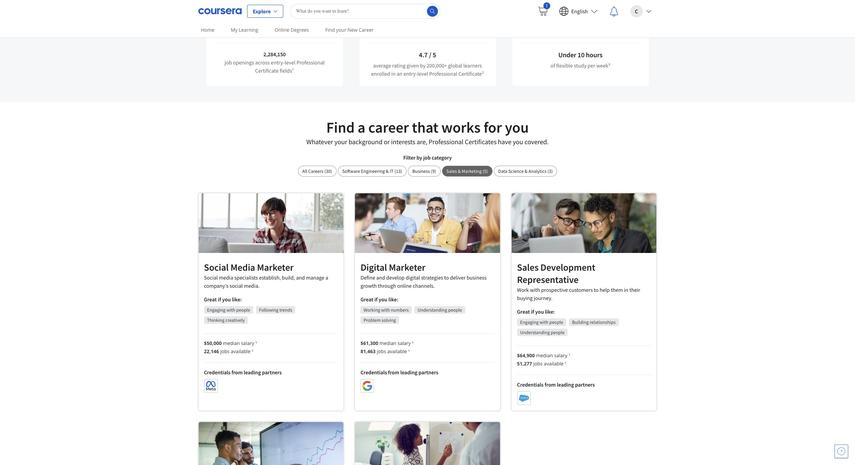 Task type: describe. For each thing, give the bounding box(es) containing it.
full-
[[578, 29, 587, 36]]

optional
[[287, 11, 311, 19]]

engaging for sales development representative
[[521, 320, 539, 326]]

training
[[557, 20, 574, 27]]

like: for media
[[232, 296, 242, 303]]

pace
[[601, 11, 614, 19]]

your inside 'find a career that works for you whatever your background or interests are, professional certificates have you covered.'
[[335, 138, 347, 146]]

using
[[467, 20, 479, 27]]

credentials for marketer
[[204, 369, 231, 376]]

marketing analyst image
[[355, 423, 500, 466]]

establish,
[[259, 274, 281, 281]]

level inside 4.7 / 5 average rating given by 200,000+ global learners enrolled in an entry-level professional certificate²
[[418, 70, 428, 77]]

(9)
[[431, 168, 436, 175]]

learn
[[547, 11, 564, 19]]

if for define
[[375, 297, 378, 303]]

a inside learn at your own pace complete the training in less than 6 months while working a full-time job.
[[574, 29, 577, 36]]

great for sales development representative
[[517, 309, 530, 316]]

sales for development
[[517, 262, 539, 274]]

from for representative
[[545, 382, 556, 389]]

c
[[635, 8, 638, 15]]

Sales & Marketing (5) button
[[442, 166, 493, 177]]

and inside social media marketer social media specialists establish, build, and manage a company's social media.
[[296, 274, 305, 281]]

the inside earn a valuable credential apply your new skills to real-world projects using the latest industry tools and techniques.
[[480, 20, 488, 27]]

job-
[[229, 20, 238, 27]]

if inside prior experience optional build job-ready skills, even if you're new to the field.
[[278, 20, 281, 27]]

new
[[348, 27, 358, 33]]

online
[[275, 27, 290, 33]]

career
[[369, 118, 409, 137]]

representative
[[517, 274, 579, 286]]

customers
[[569, 287, 593, 294]]

tools
[[420, 29, 432, 36]]

2 & from the left
[[458, 168, 461, 175]]

entry- inside 2,284,150 job openings across entry-level professional certificate fields¹
[[271, 59, 285, 66]]

my learning link
[[228, 22, 261, 38]]

digital marketer define and develop digital strategies to deliver business growth through online channels.
[[361, 262, 487, 290]]

find your new career
[[326, 27, 374, 33]]

credential
[[436, 11, 465, 19]]

1
[[546, 2, 549, 9]]

building relationships
[[573, 320, 616, 326]]

strategies
[[421, 275, 443, 281]]

or
[[384, 138, 390, 146]]

social
[[230, 283, 243, 290]]

careers
[[308, 168, 324, 175]]

build,
[[282, 274, 295, 281]]

complete
[[525, 20, 547, 27]]

leading for define
[[401, 370, 418, 376]]

if for representative
[[531, 309, 535, 316]]

(3)
[[548, 168, 553, 175]]

works
[[442, 118, 481, 137]]

from for marketer
[[232, 369, 243, 376]]

growth
[[361, 283, 377, 290]]

it
[[390, 168, 394, 175]]

with inside sales development representative work with prospective customers to help them in their buying journey.
[[530, 287, 541, 294]]

to inside sales development representative work with prospective customers to help them in their buying journey.
[[594, 287, 599, 294]]

degrees
[[291, 27, 309, 33]]

a inside earn a valuable credential apply your new skills to real-world projects using the latest industry tools and techniques.
[[405, 11, 408, 19]]

business
[[413, 168, 430, 175]]

social media marketer social media specialists establish, build, and manage a company's social media.
[[204, 262, 328, 290]]

channels.
[[413, 283, 435, 290]]

200,000+
[[427, 62, 447, 69]]

6
[[602, 20, 605, 27]]

job.
[[599, 29, 607, 36]]

category
[[432, 154, 452, 161]]

than
[[591, 20, 601, 27]]

solving
[[382, 318, 396, 324]]

partners for digital marketer
[[419, 370, 439, 376]]

development
[[541, 262, 596, 274]]

engaging with people for development
[[521, 320, 564, 326]]

by inside 4.7 / 5 average rating given by 200,000+ global learners enrolled in an entry-level professional certificate²
[[420, 62, 426, 69]]

new inside earn a valuable credential apply your new skills to real-world projects using the latest industry tools and techniques.
[[394, 20, 403, 27]]

if for marketer
[[218, 296, 221, 303]]

job inside 2,284,150 job openings across entry-level professional certificate fields¹
[[225, 59, 232, 66]]

What do you want to learn? text field
[[290, 4, 441, 19]]

experience
[[254, 11, 286, 19]]

analytics
[[529, 168, 547, 175]]

learners
[[464, 62, 482, 69]]

in inside 4.7 / 5 average rating given by 200,000+ global learners enrolled in an entry-level professional certificate²
[[392, 70, 396, 77]]

1 vertical spatial by
[[417, 154, 422, 161]]

learning
[[239, 27, 258, 33]]

my
[[231, 27, 238, 33]]

following
[[259, 307, 279, 313]]

given
[[407, 62, 419, 69]]

field.
[[322, 20, 334, 27]]

5
[[433, 51, 436, 59]]

to inside earn a valuable credential apply your new skills to real-world projects using the latest industry tools and techniques.
[[417, 20, 422, 27]]

real-
[[423, 20, 433, 27]]

All Careers (30) button
[[298, 166, 337, 177]]

learn at your own pace complete the training in less than 6 months while working a full-time job.
[[525, 11, 637, 36]]

available for representative
[[544, 361, 564, 368]]

global
[[448, 62, 463, 69]]

help center image
[[838, 448, 846, 456]]

great if you like: for social
[[204, 296, 242, 303]]

specialists
[[235, 274, 258, 281]]

rating
[[392, 62, 406, 69]]

develop
[[386, 275, 405, 281]]

across
[[255, 59, 270, 66]]

professional inside 2,284,150 job openings across entry-level professional certificate fields¹
[[297, 59, 325, 66]]

social media marketer image
[[199, 194, 344, 253]]

Software Engineering & IT (13) button
[[338, 166, 407, 177]]

enrolled
[[371, 70, 390, 77]]

& for data science & analytics (3)
[[525, 168, 528, 175]]

new inside prior experience optional build job-ready skills, even if you're new to the field.
[[297, 20, 307, 27]]

level inside 2,284,150 job openings across entry-level professional certificate fields¹
[[285, 59, 296, 66]]

Business (9) button
[[408, 166, 441, 177]]

apply
[[368, 20, 381, 27]]

business (9)
[[413, 168, 436, 175]]

you for digital marketer
[[379, 297, 388, 303]]

engineering
[[361, 168, 385, 175]]

you for sales development representative
[[536, 309, 544, 316]]

$61,300
[[361, 341, 379, 347]]

data
[[499, 168, 508, 175]]

(30)
[[325, 168, 332, 175]]

numbers
[[391, 307, 409, 314]]

$50,000 median salary ¹ 22,146 jobs available ¹
[[204, 340, 257, 355]]

coursera image
[[198, 6, 242, 17]]

with for marketer
[[227, 307, 235, 313]]

online degrees
[[275, 27, 309, 33]]

(5)
[[483, 168, 488, 175]]

building
[[573, 320, 589, 326]]

Data Science & Analytics (3) button
[[494, 166, 558, 177]]

1 horizontal spatial understanding people
[[521, 330, 565, 336]]

2 social from the top
[[204, 274, 218, 281]]

prospective
[[542, 287, 568, 294]]

1 vertical spatial job
[[424, 154, 431, 161]]

for
[[484, 118, 502, 137]]

credentials from leading partners for marketer
[[204, 369, 282, 376]]

digital
[[406, 275, 420, 281]]

a inside 'find a career that works for you whatever your background or interests are, professional certificates have you covered.'
[[358, 118, 366, 137]]

explore
[[253, 8, 271, 15]]

filter by job category
[[404, 154, 452, 161]]

own
[[587, 11, 599, 19]]

and inside earn a valuable credential apply your new skills to real-world projects using the latest industry tools and techniques.
[[433, 29, 441, 36]]

find for a
[[327, 118, 355, 137]]



Task type: vqa. For each thing, say whether or not it's contained in the screenshot.
Master of Public Health link
no



Task type: locate. For each thing, give the bounding box(es) containing it.
of
[[551, 62, 556, 69]]

jobs inside $61,300 median salary ¹ 81,463 jobs available ¹
[[377, 349, 386, 355]]

and up through
[[377, 275, 385, 281]]

from for define
[[388, 370, 400, 376]]

in inside sales development representative work with prospective customers to help them in their buying journey.
[[624, 287, 629, 294]]

like: down social
[[232, 296, 242, 303]]

from down '$64,900 median salary ¹ 51,277 jobs available ¹'
[[545, 382, 556, 389]]

engaging up thinking
[[207, 307, 226, 313]]

1 link
[[532, 0, 554, 22]]

great for social media marketer
[[204, 296, 217, 303]]

a right manage
[[326, 274, 328, 281]]

0 horizontal spatial new
[[297, 20, 307, 27]]

2 horizontal spatial &
[[525, 168, 528, 175]]

2 horizontal spatial partners
[[576, 382, 595, 389]]

0 vertical spatial professional
[[297, 59, 325, 66]]

your inside earn a valuable credential apply your new skills to real-world projects using the latest industry tools and techniques.
[[382, 20, 392, 27]]

partners for social media marketer
[[262, 369, 282, 376]]

are,
[[417, 138, 428, 146]]

2 horizontal spatial the
[[548, 20, 555, 27]]

great if you like: down journey.
[[517, 309, 555, 316]]

career
[[359, 27, 374, 33]]

credentials from leading partners down $61,300 median salary ¹ 81,463 jobs available ¹
[[361, 370, 439, 376]]

prior experience optional build job-ready skills, even if you're new to the field.
[[216, 11, 334, 27]]

option group containing all careers (30)
[[298, 166, 558, 177]]

median inside $61,300 median salary ¹ 81,463 jobs available ¹
[[380, 341, 397, 347]]

if down buying
[[531, 309, 535, 316]]

job up business (9) "button"
[[424, 154, 431, 161]]

1 vertical spatial sales
[[517, 262, 539, 274]]

1 horizontal spatial in
[[575, 20, 580, 27]]

1 horizontal spatial entry-
[[404, 70, 418, 77]]

all careers (30)
[[302, 168, 332, 175]]

credentials from leading partners down '$64,900 median salary ¹ 51,277 jobs available ¹'
[[517, 382, 595, 389]]

your right at
[[572, 11, 586, 19]]

media.
[[244, 283, 260, 290]]

flexible
[[557, 62, 573, 69]]

2 horizontal spatial salary
[[555, 353, 568, 359]]

median for define
[[380, 341, 397, 347]]

available for define
[[388, 349, 407, 355]]

0 vertical spatial engaging
[[207, 307, 226, 313]]

projects
[[447, 20, 466, 27]]

professional inside 'find a career that works for you whatever your background or interests are, professional certificates have you covered.'
[[429, 138, 464, 146]]

journey.
[[534, 295, 553, 302]]

0 vertical spatial engaging with people
[[207, 307, 250, 313]]

while
[[625, 20, 637, 27]]

1 horizontal spatial jobs
[[377, 349, 386, 355]]

partners for sales development representative
[[576, 382, 595, 389]]

1 vertical spatial in
[[392, 70, 396, 77]]

salary for representative
[[555, 353, 568, 359]]

4.7
[[419, 51, 428, 59]]

a left full- on the right of the page
[[574, 29, 577, 36]]

2 the from the left
[[480, 20, 488, 27]]

engaging
[[207, 307, 226, 313], [521, 320, 539, 326]]

1 vertical spatial engaging with people
[[521, 320, 564, 326]]

1 horizontal spatial the
[[480, 20, 488, 27]]

0 horizontal spatial sales
[[447, 168, 457, 175]]

sales inside sales development representative work with prospective customers to help them in their buying journey.
[[517, 262, 539, 274]]

median
[[223, 340, 240, 347], [380, 341, 397, 347], [536, 353, 553, 359]]

0 horizontal spatial partners
[[262, 369, 282, 376]]

great if you like: for sales
[[517, 309, 555, 316]]

people up creatively
[[236, 307, 250, 313]]

2 horizontal spatial median
[[536, 353, 553, 359]]

data science & analytics (3)
[[499, 168, 553, 175]]

credentials for representative
[[517, 382, 544, 389]]

the
[[314, 20, 321, 27], [480, 20, 488, 27], [548, 20, 555, 27]]

0 horizontal spatial salary
[[241, 340, 254, 347]]

1 horizontal spatial credentials from leading partners
[[361, 370, 439, 376]]

2,284,150
[[264, 51, 286, 58]]

0 horizontal spatial understanding people
[[418, 307, 462, 314]]

the down learn
[[548, 20, 555, 27]]

1 vertical spatial entry-
[[404, 70, 418, 77]]

from down $61,300 median salary ¹ 81,463 jobs available ¹
[[388, 370, 400, 376]]

credentials from leading partners down $50,000 median salary ¹ 22,146 jobs available ¹
[[204, 369, 282, 376]]

like:
[[232, 296, 242, 303], [389, 297, 399, 303], [545, 309, 555, 316]]

like: for development
[[545, 309, 555, 316]]

understanding
[[418, 307, 448, 314], [521, 330, 550, 336]]

0 horizontal spatial and
[[296, 274, 305, 281]]

your up latest
[[382, 20, 392, 27]]

your
[[572, 11, 586, 19], [382, 20, 392, 27], [336, 27, 347, 33], [335, 138, 347, 146]]

understanding people down channels.
[[418, 307, 462, 314]]

find a career that works for you whatever your background or interests are, professional certificates have you covered.
[[307, 118, 549, 146]]

engaging with people for media
[[207, 307, 250, 313]]

software
[[342, 168, 360, 175]]

salary
[[241, 340, 254, 347], [398, 341, 411, 347], [555, 353, 568, 359]]

salary for define
[[398, 341, 411, 347]]

0 horizontal spatial understanding
[[418, 307, 448, 314]]

a up background
[[358, 118, 366, 137]]

deliver
[[450, 275, 466, 281]]

manage
[[306, 274, 325, 281]]

find left new
[[326, 27, 335, 33]]

online
[[398, 283, 412, 290]]

0 horizontal spatial in
[[392, 70, 396, 77]]

marketer inside social media marketer social media specialists establish, build, and manage a company's social media.
[[257, 262, 294, 274]]

great up working
[[361, 297, 374, 303]]

working
[[555, 29, 573, 36]]

sales inside button
[[447, 168, 457, 175]]

1 horizontal spatial median
[[380, 341, 397, 347]]

2 new from the left
[[394, 20, 403, 27]]

0 horizontal spatial median
[[223, 340, 240, 347]]

them
[[611, 287, 623, 294]]

your left new
[[336, 27, 347, 33]]

available right 81,463
[[388, 349, 407, 355]]

2 horizontal spatial and
[[433, 29, 441, 36]]

great if you like: up working with numbers
[[361, 297, 399, 303]]

available for marketer
[[231, 349, 251, 355]]

like: down journey.
[[545, 309, 555, 316]]

3 the from the left
[[548, 20, 555, 27]]

you're
[[282, 20, 296, 27]]

to inside prior experience optional build job-ready skills, even if you're new to the field.
[[308, 20, 313, 27]]

to left real- on the top
[[417, 20, 422, 27]]

marketer inside digital marketer define and develop digital strategies to deliver business growth through online channels.
[[389, 262, 426, 274]]

people left building
[[550, 320, 564, 326]]

entry- down 2,284,150 in the left of the page
[[271, 59, 285, 66]]

great if you like: for digital
[[361, 297, 399, 303]]

0 vertical spatial social
[[204, 262, 229, 274]]

define
[[361, 275, 375, 281]]

credentials from leading partners for representative
[[517, 382, 595, 389]]

find inside 'find a career that works for you whatever your background or interests are, professional certificates have you covered.'
[[327, 118, 355, 137]]

engaging with people up 'thinking creatively'
[[207, 307, 250, 313]]

22,146
[[204, 349, 219, 355]]

leading down '$64,900 median salary ¹ 51,277 jobs available ¹'
[[557, 382, 574, 389]]

you for social media marketer
[[222, 296, 231, 303]]

sales & marketing (5)
[[447, 168, 488, 175]]

2 horizontal spatial available
[[544, 361, 564, 368]]

2 vertical spatial professional
[[429, 138, 464, 146]]

professional inside 4.7 / 5 average rating given by 200,000+ global learners enrolled in an entry-level professional certificate²
[[430, 70, 458, 77]]

the inside learn at your own pace complete the training in less than 6 months while working a full-time job.
[[548, 20, 555, 27]]

sales operations specialist image
[[199, 423, 344, 466]]

jobs right 81,463
[[377, 349, 386, 355]]

understanding up $64,900
[[521, 330, 550, 336]]

understanding down channels.
[[418, 307, 448, 314]]

sales development representative image
[[512, 194, 657, 253]]

1 horizontal spatial engaging with people
[[521, 320, 564, 326]]

1 the from the left
[[314, 20, 321, 27]]

the right using
[[480, 20, 488, 27]]

problem solving
[[364, 318, 396, 324]]

prior
[[238, 11, 253, 19]]

a up skills
[[405, 11, 408, 19]]

1 vertical spatial understanding
[[521, 330, 550, 336]]

available inside '$64,900 median salary ¹ 51,277 jobs available ¹'
[[544, 361, 564, 368]]

10
[[578, 51, 585, 59]]

0 vertical spatial job
[[225, 59, 232, 66]]

median right $50,000
[[223, 340, 240, 347]]

1 horizontal spatial job
[[424, 154, 431, 161]]

your inside learn at your own pace complete the training in less than 6 months while working a full-time job.
[[572, 11, 586, 19]]

great
[[204, 296, 217, 303], [361, 297, 374, 303], [517, 309, 530, 316]]

leading for marketer
[[244, 369, 261, 376]]

credentials down the 22,146
[[204, 369, 231, 376]]

0 vertical spatial entry-
[[271, 59, 285, 66]]

0 horizontal spatial engaging
[[207, 307, 226, 313]]

&
[[386, 168, 389, 175], [458, 168, 461, 175], [525, 168, 528, 175]]

jobs inside $50,000 median salary ¹ 22,146 jobs available ¹
[[220, 349, 230, 355]]

credentials down 81,463
[[361, 370, 387, 376]]

1 vertical spatial understanding people
[[521, 330, 565, 336]]

median for marketer
[[223, 340, 240, 347]]

level down given
[[418, 70, 428, 77]]

& left it
[[386, 168, 389, 175]]

sales for &
[[447, 168, 457, 175]]

to left 'help'
[[594, 287, 599, 294]]

1 horizontal spatial engaging
[[521, 320, 539, 326]]

2 horizontal spatial in
[[624, 287, 629, 294]]

1 vertical spatial professional
[[430, 70, 458, 77]]

2 horizontal spatial leading
[[557, 382, 574, 389]]

0 horizontal spatial &
[[386, 168, 389, 175]]

job left openings
[[225, 59, 232, 66]]

through
[[378, 283, 396, 290]]

your right whatever
[[335, 138, 347, 146]]

and down world
[[433, 29, 441, 36]]

salary inside '$64,900 median salary ¹ 51,277 jobs available ¹'
[[555, 353, 568, 359]]

with up creatively
[[227, 307, 235, 313]]

& for software engineering & it (13)
[[386, 168, 389, 175]]

people down deliver on the bottom of page
[[449, 307, 462, 314]]

1 vertical spatial engaging
[[521, 320, 539, 326]]

0 vertical spatial by
[[420, 62, 426, 69]]

0 horizontal spatial great
[[204, 296, 217, 303]]

industry
[[400, 29, 419, 36]]

0 horizontal spatial like:
[[232, 296, 242, 303]]

the inside prior experience optional build job-ready skills, even if you're new to the field.
[[314, 20, 321, 27]]

median inside $50,000 median salary ¹ 22,146 jobs available ¹
[[223, 340, 240, 347]]

2 horizontal spatial great if you like:
[[517, 309, 555, 316]]

0 vertical spatial find
[[326, 27, 335, 33]]

engaging with people down journey.
[[521, 320, 564, 326]]

marketer up digital
[[389, 262, 426, 274]]

sales development representative work with prospective customers to help them in their buying journey.
[[517, 262, 641, 302]]

$50,000
[[204, 340, 222, 347]]

median inside '$64,900 median salary ¹ 51,277 jobs available ¹'
[[536, 353, 553, 359]]

job
[[225, 59, 232, 66], [424, 154, 431, 161]]

salary inside $50,000 median salary ¹ 22,146 jobs available ¹
[[241, 340, 254, 347]]

1 horizontal spatial from
[[388, 370, 400, 376]]

you right have
[[513, 138, 524, 146]]

great down 'company's'
[[204, 296, 217, 303]]

if down 'company's'
[[218, 296, 221, 303]]

creatively
[[226, 318, 245, 324]]

0 horizontal spatial the
[[314, 20, 321, 27]]

0 vertical spatial understanding
[[418, 307, 448, 314]]

valuable
[[410, 11, 435, 19]]

great for digital marketer
[[361, 297, 374, 303]]

0 horizontal spatial credentials
[[204, 369, 231, 376]]

if up working
[[375, 297, 378, 303]]

social up 'company's'
[[204, 274, 218, 281]]

english
[[572, 8, 588, 15]]

sales down category
[[447, 168, 457, 175]]

1 new from the left
[[297, 20, 307, 27]]

1 horizontal spatial salary
[[398, 341, 411, 347]]

find for your
[[326, 27, 335, 33]]

and
[[433, 29, 441, 36], [296, 274, 305, 281], [377, 275, 385, 281]]

in left less
[[575, 20, 580, 27]]

with up solving
[[381, 307, 390, 314]]

under 10 hours of flexible study per week³
[[551, 51, 611, 69]]

interests
[[391, 138, 416, 146]]

None search field
[[290, 4, 441, 19]]

1 horizontal spatial understanding
[[521, 330, 550, 336]]

you up working with numbers
[[379, 297, 388, 303]]

jobs right 51,277
[[534, 361, 543, 368]]

0 vertical spatial level
[[285, 59, 296, 66]]

background
[[349, 138, 383, 146]]

0 horizontal spatial job
[[225, 59, 232, 66]]

in left an on the left of the page
[[392, 70, 396, 77]]

0 horizontal spatial great if you like:
[[204, 296, 242, 303]]

with up journey.
[[530, 287, 541, 294]]

available right 51,277
[[544, 361, 564, 368]]

jobs for representative
[[534, 361, 543, 368]]

option group
[[298, 166, 558, 177]]

1 vertical spatial find
[[327, 118, 355, 137]]

business
[[467, 275, 487, 281]]

and right build,
[[296, 274, 305, 281]]

hours
[[586, 51, 603, 59]]

2 horizontal spatial jobs
[[534, 361, 543, 368]]

a inside social media marketer social media specialists establish, build, and manage a company's social media.
[[326, 274, 328, 281]]

0 horizontal spatial jobs
[[220, 349, 230, 355]]

credentials from leading partners for define
[[361, 370, 439, 376]]

engaging for social media marketer
[[207, 307, 226, 313]]

1 horizontal spatial level
[[418, 70, 428, 77]]

available right the 22,146
[[231, 349, 251, 355]]

with for define
[[381, 307, 390, 314]]

work
[[517, 287, 529, 294]]

salary for marketer
[[241, 340, 254, 347]]

filter
[[404, 154, 416, 161]]

0 horizontal spatial level
[[285, 59, 296, 66]]

0 vertical spatial sales
[[447, 168, 457, 175]]

entry- down given
[[404, 70, 418, 77]]

1 & from the left
[[386, 168, 389, 175]]

0 horizontal spatial from
[[232, 369, 243, 376]]

51,277
[[517, 361, 533, 368]]

2 horizontal spatial credentials from leading partners
[[517, 382, 595, 389]]

median right $64,900
[[536, 353, 553, 359]]

people up '$64,900 median salary ¹ 51,277 jobs available ¹'
[[551, 330, 565, 336]]

leading down $50,000 median salary ¹ 22,146 jobs available ¹
[[244, 369, 261, 376]]

thinking creatively
[[207, 318, 245, 324]]

by right filter on the left of the page
[[417, 154, 422, 161]]

in left "their"
[[624, 287, 629, 294]]

marketer up establish,
[[257, 262, 294, 274]]

to left deliver on the bottom of page
[[444, 275, 449, 281]]

level up the "fields¹" at the top left
[[285, 59, 296, 66]]

2 horizontal spatial great
[[517, 309, 530, 316]]

at
[[565, 11, 571, 19]]

understanding people up '$64,900 median salary ¹ 51,277 jobs available ¹'
[[521, 330, 565, 336]]

by right given
[[420, 62, 426, 69]]

$64,900
[[517, 353, 535, 359]]

1 horizontal spatial marketer
[[389, 262, 426, 274]]

(13)
[[395, 168, 402, 175]]

to down optional
[[308, 20, 313, 27]]

social up media
[[204, 262, 229, 274]]

jobs right the 22,146
[[220, 349, 230, 355]]

credentials down 51,277
[[517, 382, 544, 389]]

3 & from the left
[[525, 168, 528, 175]]

with
[[530, 287, 541, 294], [227, 307, 235, 313], [381, 307, 390, 314], [540, 320, 549, 326]]

0 horizontal spatial credentials from leading partners
[[204, 369, 282, 376]]

& right science
[[525, 168, 528, 175]]

1 horizontal spatial leading
[[401, 370, 418, 376]]

1 horizontal spatial credentials
[[361, 370, 387, 376]]

available inside $61,300 median salary ¹ 81,463 jobs available ¹
[[388, 349, 407, 355]]

1 horizontal spatial and
[[377, 275, 385, 281]]

1 vertical spatial level
[[418, 70, 428, 77]]

1 horizontal spatial sales
[[517, 262, 539, 274]]

0 horizontal spatial leading
[[244, 369, 261, 376]]

c button
[[625, 0, 657, 22]]

0 horizontal spatial engaging with people
[[207, 307, 250, 313]]

you down journey.
[[536, 309, 544, 316]]

help
[[600, 287, 610, 294]]

engaging down buying
[[521, 320, 539, 326]]

in inside learn at your own pace complete the training in less than 6 months while working a full-time job.
[[575, 20, 580, 27]]

and inside digital marketer define and develop digital strategies to deliver business growth through online channels.
[[377, 275, 385, 281]]

& left marketing
[[458, 168, 461, 175]]

level
[[285, 59, 296, 66], [418, 70, 428, 77]]

credentials for define
[[361, 370, 387, 376]]

1 vertical spatial social
[[204, 274, 218, 281]]

leading down $61,300 median salary ¹ 81,463 jobs available ¹
[[401, 370, 418, 376]]

to inside digital marketer define and develop digital strategies to deliver business growth through online channels.
[[444, 275, 449, 281]]

great if you like: down 'company's'
[[204, 296, 242, 303]]

1 horizontal spatial &
[[458, 168, 461, 175]]

great down buying
[[517, 309, 530, 316]]

home
[[201, 27, 215, 33]]

2 vertical spatial in
[[624, 287, 629, 294]]

jobs inside '$64,900 median salary ¹ 51,277 jobs available ¹'
[[534, 361, 543, 368]]

certificate²
[[459, 70, 484, 77]]

find up whatever
[[327, 118, 355, 137]]

like: up numbers
[[389, 297, 399, 303]]

1 social from the top
[[204, 262, 229, 274]]

like: for marketer
[[389, 297, 399, 303]]

new down optional
[[297, 20, 307, 27]]

2 horizontal spatial credentials
[[517, 382, 544, 389]]

median for representative
[[536, 353, 553, 359]]

leading for representative
[[557, 382, 574, 389]]

0 horizontal spatial available
[[231, 349, 251, 355]]

digital marketer image
[[355, 194, 500, 253]]

0 vertical spatial understanding people
[[418, 307, 462, 314]]

by
[[420, 62, 426, 69], [417, 154, 422, 161]]

0 horizontal spatial entry-
[[271, 59, 285, 66]]

an
[[397, 70, 403, 77]]

shopping cart: 1 item element
[[538, 2, 551, 17]]

with down journey.
[[540, 320, 549, 326]]

1 horizontal spatial available
[[388, 349, 407, 355]]

1 horizontal spatial great
[[361, 297, 374, 303]]

available inside $50,000 median salary ¹ 22,146 jobs available ¹
[[231, 349, 251, 355]]

from down $50,000 median salary ¹ 22,146 jobs available ¹
[[232, 369, 243, 376]]

media
[[219, 274, 233, 281]]

whatever
[[307, 138, 333, 146]]

0 horizontal spatial marketer
[[257, 262, 294, 274]]

thinking
[[207, 318, 225, 324]]

81,463
[[361, 349, 376, 355]]

entry- inside 4.7 / 5 average rating given by 200,000+ global learners enrolled in an entry-level professional certificate²
[[404, 70, 418, 77]]

salary inside $61,300 median salary ¹ 81,463 jobs available ¹
[[398, 341, 411, 347]]

1 horizontal spatial great if you like:
[[361, 297, 399, 303]]

under
[[559, 51, 577, 59]]

jobs for define
[[377, 349, 386, 355]]

people
[[236, 307, 250, 313], [449, 307, 462, 314], [550, 320, 564, 326], [551, 330, 565, 336]]

sales up work
[[517, 262, 539, 274]]

0 vertical spatial in
[[575, 20, 580, 27]]

2 horizontal spatial from
[[545, 382, 556, 389]]

/
[[429, 51, 432, 59]]

1 horizontal spatial new
[[394, 20, 403, 27]]

if right even
[[278, 20, 281, 27]]

1 horizontal spatial like:
[[389, 297, 399, 303]]

1 horizontal spatial partners
[[419, 370, 439, 376]]

jobs for marketer
[[220, 349, 230, 355]]

you down social
[[222, 296, 231, 303]]

you up have
[[505, 118, 529, 137]]

new down earn
[[394, 20, 403, 27]]

2 horizontal spatial like:
[[545, 309, 555, 316]]

the left field.
[[314, 20, 321, 27]]

with for representative
[[540, 320, 549, 326]]

home link
[[198, 22, 217, 38]]

median right $61,300
[[380, 341, 397, 347]]



